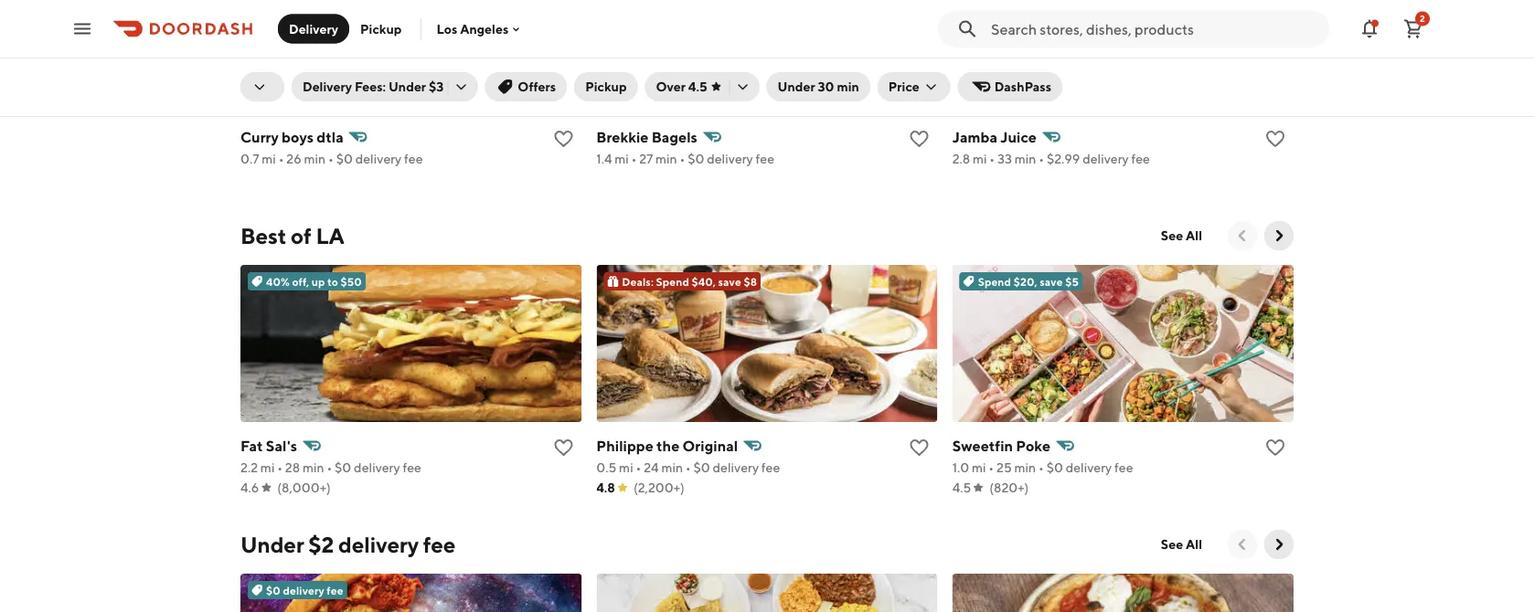Task type: vqa. For each thing, say whether or not it's contained in the screenshot.
Under
yes



Task type: describe. For each thing, give the bounding box(es) containing it.
delivery for delivery fees: under $3
[[303, 79, 352, 94]]

fee for jamba juice
[[1132, 151, 1150, 166]]

0.5 mi • 24 min • $​0 delivery fee
[[597, 460, 780, 476]]

Store search: begin typing to search for stores available on DoorDash text field
[[991, 19, 1319, 39]]

boys
[[282, 128, 314, 146]]

• up (8,000+)
[[327, 460, 332, 476]]

under for under $2 delivery fee
[[240, 532, 304, 558]]

philippe the original
[[597, 438, 738, 455]]

the
[[657, 438, 680, 455]]

offers
[[518, 79, 556, 94]]

24
[[644, 460, 659, 476]]

1 vertical spatial pickup
[[585, 79, 627, 94]]

delivery right $0
[[283, 584, 324, 597]]

0.7
[[240, 151, 259, 166]]

4.6
[[240, 481, 259, 496]]

min for jamba juice
[[1015, 151, 1036, 166]]

fat sal's
[[240, 438, 297, 455]]

delivery fees: under $3
[[303, 79, 444, 94]]

2.8 mi • 33 min • $2.99 delivery fee
[[953, 151, 1150, 166]]

2.2
[[240, 460, 258, 476]]

price
[[889, 79, 920, 94]]

of
[[291, 223, 312, 249]]

delivery button
[[278, 14, 349, 43]]

see all link for best of la
[[1150, 221, 1213, 251]]

see all for best of la
[[1161, 228, 1202, 243]]

sal's
[[266, 438, 297, 455]]

best of la
[[240, 223, 345, 249]]

min inside button
[[837, 79, 859, 94]]

offers button
[[485, 72, 567, 102]]

• left 28
[[277, 460, 283, 476]]

$8
[[744, 275, 757, 288]]

see all for under $2 delivery fee
[[1161, 537, 1202, 552]]

min for brekkie bagels
[[656, 151, 677, 166]]

los angeles button
[[437, 21, 523, 36]]

$40,
[[692, 275, 716, 288]]

see for best of la
[[1161, 228, 1183, 243]]

• down the philippe the original at left
[[686, 460, 691, 476]]

mi for sweetfin
[[972, 460, 986, 476]]

brekkie bagels
[[597, 128, 698, 146]]

fat
[[240, 438, 263, 455]]

$3
[[429, 79, 444, 94]]

mi for jamba
[[973, 151, 987, 166]]

dashpass button
[[958, 72, 1063, 102]]

2 button
[[1395, 11, 1432, 47]]

curry boys dtla
[[240, 128, 344, 146]]

1.0
[[953, 460, 970, 476]]

click to add this store to your saved list image for fat sal's
[[553, 437, 575, 459]]

1 save from the left
[[718, 275, 741, 288]]

(2,200+)
[[634, 481, 685, 496]]

over 4.5 button
[[645, 72, 760, 102]]

next button of carousel image
[[1270, 227, 1288, 245]]

over
[[656, 79, 686, 94]]

dashpass
[[995, 79, 1052, 94]]

best of la link
[[240, 221, 345, 251]]

(820+)
[[990, 481, 1029, 496]]

price button
[[878, 72, 951, 102]]

poke
[[1016, 438, 1051, 455]]

fee for brekkie bagels
[[756, 151, 775, 166]]

$0 delivery fee
[[266, 584, 343, 597]]

over 4.5
[[656, 79, 707, 94]]

los
[[437, 21, 457, 36]]

all for best of la
[[1186, 228, 1202, 243]]

open menu image
[[71, 18, 93, 40]]

la
[[316, 223, 345, 249]]

under for under 30 min
[[778, 79, 815, 94]]

bagels
[[652, 128, 698, 146]]

click to add this store to your saved list image for original
[[909, 437, 931, 459]]

los angeles
[[437, 21, 509, 36]]

4.5 inside button
[[688, 79, 707, 94]]

$​0 for fat sal's
[[335, 460, 351, 476]]

1 vertical spatial 4.5
[[953, 481, 971, 496]]

2
[[1420, 13, 1426, 24]]

$5
[[1065, 275, 1079, 288]]

delivery for brekkie bagels
[[707, 151, 753, 166]]

min for fat sal's
[[303, 460, 324, 476]]

$​0 for sweetfin poke
[[1047, 460, 1063, 476]]

mi for brekkie
[[615, 151, 629, 166]]

1.4
[[597, 151, 612, 166]]



Task type: locate. For each thing, give the bounding box(es) containing it.
delivery left fees:
[[303, 79, 352, 94]]

deals:
[[622, 275, 654, 288]]

40% off, up to $50
[[266, 275, 362, 288]]

original
[[683, 438, 738, 455]]

1 horizontal spatial pickup button
[[574, 72, 638, 102]]

$​0 down dtla
[[336, 151, 353, 166]]

delivery
[[289, 21, 338, 36], [303, 79, 352, 94]]

under $2 delivery fee
[[240, 532, 456, 558]]

1 vertical spatial all
[[1186, 537, 1202, 552]]

0 vertical spatial click to add this store to your saved list image
[[553, 128, 575, 150]]

sweetfin
[[953, 438, 1013, 455]]

previous button of carousel image
[[1234, 536, 1252, 554]]

see all left previous button of carousel image
[[1161, 228, 1202, 243]]

mi for curry
[[262, 151, 276, 166]]

see all link left previous button of carousel image
[[1150, 221, 1213, 251]]

see all link left previous button of carousel icon
[[1150, 530, 1213, 560]]

brekkie
[[597, 128, 649, 146]]

1 horizontal spatial pickup
[[585, 79, 627, 94]]

delivery for sweetfin poke
[[1066, 460, 1112, 476]]

see all left previous button of carousel icon
[[1161, 537, 1202, 552]]

28
[[285, 460, 300, 476]]

fee for curry boys dtla
[[404, 151, 423, 166]]

min right 26
[[304, 151, 326, 166]]

2 save from the left
[[1040, 275, 1063, 288]]

(8,000+)
[[277, 481, 331, 496]]

click to add this store to your saved list image down offers
[[553, 128, 575, 150]]

to
[[327, 275, 338, 288]]

1 see all from the top
[[1161, 228, 1202, 243]]

0 horizontal spatial pickup button
[[349, 14, 413, 43]]

$​0 down original
[[694, 460, 710, 476]]

previous button of carousel image
[[1234, 227, 1252, 245]]

spend $20, save $5
[[978, 275, 1079, 288]]

click to add this store to your saved list image left sweetfin
[[909, 437, 931, 459]]

delivery up delivery fees: under $3 on the left
[[289, 21, 338, 36]]

mi for philippe
[[619, 460, 633, 476]]

see
[[1161, 228, 1183, 243], [1161, 537, 1183, 552]]

delivery inside button
[[289, 21, 338, 36]]

fee for sweetfin poke
[[1115, 460, 1133, 476]]

delivery for delivery
[[289, 21, 338, 36]]

see for under $2 delivery fee
[[1161, 537, 1183, 552]]

up
[[312, 275, 325, 288]]

2 horizontal spatial under
[[778, 79, 815, 94]]

spend
[[656, 275, 689, 288], [978, 275, 1011, 288]]

save left $5
[[1040, 275, 1063, 288]]

0 vertical spatial pickup button
[[349, 14, 413, 43]]

delivery right $2
[[338, 532, 419, 558]]

1 horizontal spatial save
[[1040, 275, 1063, 288]]

1 horizontal spatial spend
[[978, 275, 1011, 288]]

all left previous button of carousel image
[[1186, 228, 1202, 243]]

pickup button up delivery fees: under $3 on the left
[[349, 14, 413, 43]]

dtla
[[317, 128, 344, 146]]

fees:
[[355, 79, 386, 94]]

under $2 delivery fee link
[[240, 530, 456, 560]]

fee for philippe the original
[[762, 460, 780, 476]]

$​0 for philippe the original
[[694, 460, 710, 476]]

min right 25
[[1015, 460, 1036, 476]]

mi
[[262, 151, 276, 166], [615, 151, 629, 166], [973, 151, 987, 166], [260, 460, 275, 476], [619, 460, 633, 476], [972, 460, 986, 476]]

1 vertical spatial pickup button
[[574, 72, 638, 102]]

27
[[639, 151, 653, 166]]

1 vertical spatial delivery
[[303, 79, 352, 94]]

$​0
[[336, 151, 353, 166], [688, 151, 705, 166], [335, 460, 351, 476], [694, 460, 710, 476], [1047, 460, 1063, 476]]

0.5
[[597, 460, 617, 476]]

30
[[818, 79, 834, 94]]

$​0 down bagels
[[688, 151, 705, 166]]

min for curry boys dtla
[[304, 151, 326, 166]]

$​0 down poke
[[1047, 460, 1063, 476]]

mi right the 2.8
[[973, 151, 987, 166]]

philippe
[[597, 438, 654, 455]]

under left 30
[[778, 79, 815, 94]]

0 vertical spatial delivery
[[289, 21, 338, 36]]

deals: spend $40, save $8
[[622, 275, 757, 288]]

save left $8
[[718, 275, 741, 288]]

$50
[[341, 275, 362, 288]]

click to add this store to your saved list image for brekkie bagels
[[909, 128, 931, 150]]

delivery for curry boys dtla
[[355, 151, 402, 166]]

0.7 mi • 26 min • $​0 delivery fee
[[240, 151, 423, 166]]

under left $3
[[389, 79, 426, 94]]

mi right the 0.7
[[262, 151, 276, 166]]

• left 27
[[632, 151, 637, 166]]

2 see from the top
[[1161, 537, 1183, 552]]

0 horizontal spatial spend
[[656, 275, 689, 288]]

• left 25
[[989, 460, 994, 476]]

delivery for philippe the original
[[713, 460, 759, 476]]

delivery up 'under $2 delivery fee'
[[354, 460, 400, 476]]

$0
[[266, 584, 281, 597]]

delivery right $2.99
[[1083, 151, 1129, 166]]

click to add this store to your saved list image for dtla
[[553, 128, 575, 150]]

• left 26
[[279, 151, 284, 166]]

0 vertical spatial 4.5
[[688, 79, 707, 94]]

• down dtla
[[328, 151, 334, 166]]

$​0 right 28
[[335, 460, 351, 476]]

all for under $2 delivery fee
[[1186, 537, 1202, 552]]

2.8
[[953, 151, 970, 166]]

0 horizontal spatial click to add this store to your saved list image
[[553, 128, 575, 150]]

mi right 0.5
[[619, 460, 633, 476]]

delivery
[[355, 151, 402, 166], [707, 151, 753, 166], [1083, 151, 1129, 166], [354, 460, 400, 476], [713, 460, 759, 476], [1066, 460, 1112, 476], [338, 532, 419, 558], [283, 584, 324, 597]]

see all
[[1161, 228, 1202, 243], [1161, 537, 1202, 552]]

click to add this store to your saved list image for sweetfin poke
[[1265, 437, 1287, 459]]

fee
[[404, 151, 423, 166], [756, 151, 775, 166], [1132, 151, 1150, 166], [403, 460, 421, 476], [762, 460, 780, 476], [1115, 460, 1133, 476], [423, 532, 456, 558], [327, 584, 343, 597]]

jamba
[[953, 128, 998, 146]]

• down bagels
[[680, 151, 685, 166]]

see all link
[[1150, 221, 1213, 251], [1150, 530, 1213, 560]]

under up $0
[[240, 532, 304, 558]]

• left 33
[[990, 151, 995, 166]]

pickup button
[[349, 14, 413, 43], [574, 72, 638, 102]]

1 vertical spatial see
[[1161, 537, 1183, 552]]

click to add this store to your saved list image
[[553, 128, 575, 150], [909, 437, 931, 459]]

under
[[389, 79, 426, 94], [778, 79, 815, 94], [240, 532, 304, 558]]

min right 24
[[661, 460, 683, 476]]

1 vertical spatial see all link
[[1150, 530, 1213, 560]]

2 all from the top
[[1186, 537, 1202, 552]]

under 30 min
[[778, 79, 859, 94]]

spend left $40,
[[656, 275, 689, 288]]

delivery right 25
[[1066, 460, 1112, 476]]

min
[[837, 79, 859, 94], [304, 151, 326, 166], [656, 151, 677, 166], [1015, 151, 1036, 166], [303, 460, 324, 476], [661, 460, 683, 476], [1015, 460, 1036, 476]]

1 see from the top
[[1161, 228, 1183, 243]]

40%
[[266, 275, 290, 288]]

4.5
[[688, 79, 707, 94], [953, 481, 971, 496]]

see all link for under $2 delivery fee
[[1150, 530, 1213, 560]]

notification bell image
[[1359, 18, 1381, 40]]

2.2 mi • 28 min • $​0 delivery fee
[[240, 460, 421, 476]]

4.5 right over
[[688, 79, 707, 94]]

• left 24
[[636, 460, 641, 476]]

click to add this store to your saved list image
[[909, 128, 931, 150], [1265, 128, 1287, 150], [553, 437, 575, 459], [1265, 437, 1287, 459]]

0 vertical spatial pickup
[[360, 21, 402, 36]]

jamba juice
[[953, 128, 1037, 146]]

delivery down over 4.5 button
[[707, 151, 753, 166]]

delivery down delivery fees: under $3 on the left
[[355, 151, 402, 166]]

min for sweetfin poke
[[1015, 460, 1036, 476]]

1.0 mi • 25 min • $​0 delivery fee
[[953, 460, 1133, 476]]

2 spend from the left
[[978, 275, 1011, 288]]

25
[[997, 460, 1012, 476]]

delivery for jamba juice
[[1083, 151, 1129, 166]]

1 horizontal spatial 4.5
[[953, 481, 971, 496]]

all
[[1186, 228, 1202, 243], [1186, 537, 1202, 552]]

0 horizontal spatial 4.5
[[688, 79, 707, 94]]

1 vertical spatial click to add this store to your saved list image
[[909, 437, 931, 459]]

mi for fat
[[260, 460, 275, 476]]

•
[[279, 151, 284, 166], [328, 151, 334, 166], [632, 151, 637, 166], [680, 151, 685, 166], [990, 151, 995, 166], [1039, 151, 1044, 166], [277, 460, 283, 476], [327, 460, 332, 476], [636, 460, 641, 476], [686, 460, 691, 476], [989, 460, 994, 476], [1039, 460, 1044, 476]]

spend left "$20,"
[[978, 275, 1011, 288]]

1 items, open order cart image
[[1403, 18, 1425, 40]]

curry
[[240, 128, 279, 146]]

4.8
[[597, 481, 615, 496]]

0 horizontal spatial under
[[240, 532, 304, 558]]

$2
[[308, 532, 334, 558]]

fee for fat sal's
[[403, 460, 421, 476]]

2 see all link from the top
[[1150, 530, 1213, 560]]

off,
[[292, 275, 309, 288]]

• down poke
[[1039, 460, 1044, 476]]

0 vertical spatial see all link
[[1150, 221, 1213, 251]]

mi right 1.0
[[972, 460, 986, 476]]

mi right 1.4
[[615, 151, 629, 166]]

0 vertical spatial all
[[1186, 228, 1202, 243]]

all left previous button of carousel icon
[[1186, 537, 1202, 552]]

0 vertical spatial see all
[[1161, 228, 1202, 243]]

mi right 2.2
[[260, 460, 275, 476]]

0 vertical spatial see
[[1161, 228, 1183, 243]]

see left previous button of carousel image
[[1161, 228, 1183, 243]]

1 horizontal spatial under
[[389, 79, 426, 94]]

angeles
[[460, 21, 509, 36]]

1 spend from the left
[[656, 275, 689, 288]]

click to add this store to your saved list image for jamba juice
[[1265, 128, 1287, 150]]

0 horizontal spatial pickup
[[360, 21, 402, 36]]

min right 27
[[656, 151, 677, 166]]

2 see all from the top
[[1161, 537, 1202, 552]]

$20,
[[1014, 275, 1038, 288]]

• left $2.99
[[1039, 151, 1044, 166]]

0 horizontal spatial save
[[718, 275, 741, 288]]

1 vertical spatial see all
[[1161, 537, 1202, 552]]

pickup button up the brekkie
[[574, 72, 638, 102]]

pickup up the brekkie
[[585, 79, 627, 94]]

1 all from the top
[[1186, 228, 1202, 243]]

1 horizontal spatial click to add this store to your saved list image
[[909, 437, 931, 459]]

min for philippe the original
[[661, 460, 683, 476]]

1 see all link from the top
[[1150, 221, 1213, 251]]

under inside button
[[778, 79, 815, 94]]

save
[[718, 275, 741, 288], [1040, 275, 1063, 288]]

$​0 for curry boys dtla
[[336, 151, 353, 166]]

$​0 for brekkie bagels
[[688, 151, 705, 166]]

min right 33
[[1015, 151, 1036, 166]]

1.4 mi • 27 min • $​0 delivery fee
[[597, 151, 775, 166]]

best
[[240, 223, 287, 249]]

under 30 min button
[[767, 72, 870, 102]]

min right 28
[[303, 460, 324, 476]]

min right 30
[[837, 79, 859, 94]]

delivery down original
[[713, 460, 759, 476]]

4.5 down 1.0
[[953, 481, 971, 496]]

26
[[287, 151, 302, 166]]

juice
[[1001, 128, 1037, 146]]

33
[[998, 151, 1012, 166]]

$2.99
[[1047, 151, 1080, 166]]

delivery for fat sal's
[[354, 460, 400, 476]]

see left previous button of carousel icon
[[1161, 537, 1183, 552]]

pickup up delivery fees: under $3 on the left
[[360, 21, 402, 36]]

sweetfin poke
[[953, 438, 1051, 455]]

next button of carousel image
[[1270, 536, 1288, 554]]



